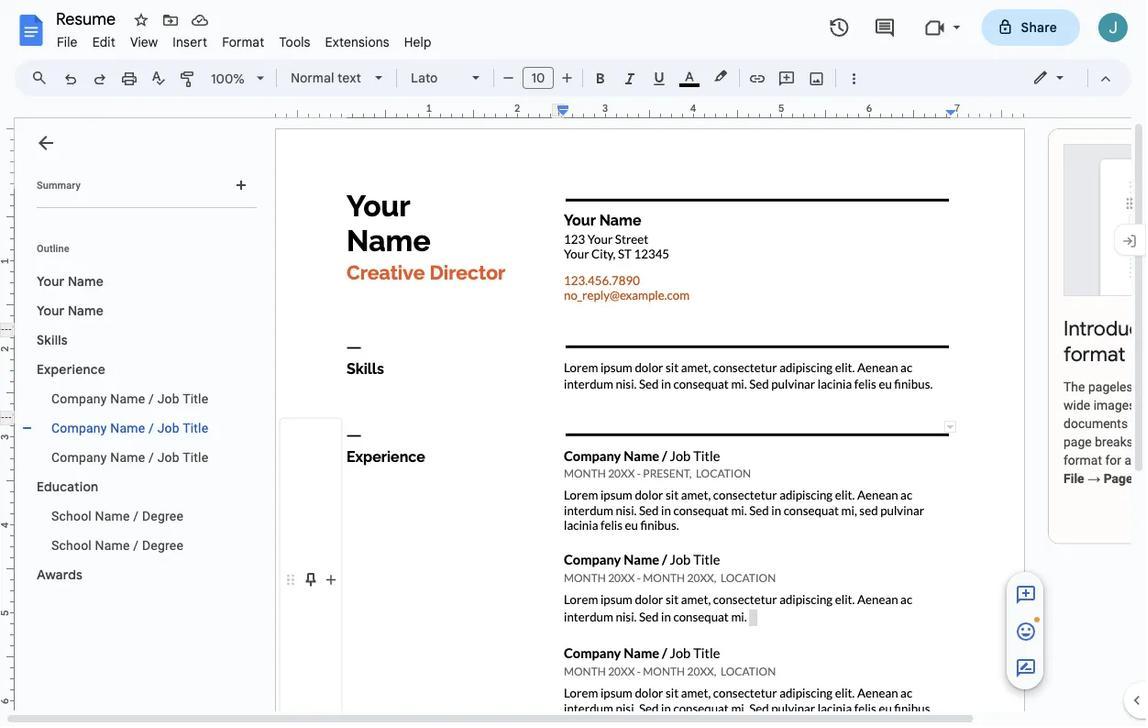 Task type: describe. For each thing, give the bounding box(es) containing it.
text
[[338, 70, 361, 86]]

2 school name / degree from the top
[[51, 538, 184, 553]]

awards
[[37, 567, 83, 583]]

document with wide table extending beyond text width image
[[1064, 144, 1147, 296]]

2 your from the top
[[37, 303, 65, 319]]

insert image image
[[807, 65, 828, 91]]

styles list. normal text selected. option
[[291, 65, 364, 91]]

main toolbar
[[54, 0, 869, 712]]

Rename text field
[[50, 7, 127, 29]]

1 your from the top
[[37, 273, 65, 289]]

file inside menu item
[[57, 34, 78, 50]]

extensions menu item
[[318, 31, 397, 53]]

Menus field
[[23, 65, 63, 91]]

insert menu item
[[165, 31, 215, 53]]

2 company from the top
[[51, 421, 107, 436]]

skills
[[37, 332, 68, 348]]

2 school from the top
[[51, 538, 92, 553]]

introducin application
[[0, 0, 1147, 727]]

help
[[404, 34, 432, 50]]

introducin list
[[1048, 128, 1147, 544]]

3 company from the top
[[51, 450, 107, 465]]

3 job from the top
[[157, 450, 180, 465]]

edit
[[92, 34, 115, 50]]

click to select borders image
[[945, 421, 957, 433]]

file menu item
[[50, 31, 85, 53]]

page
[[1104, 471, 1133, 487]]

share
[[1021, 19, 1058, 35]]

→
[[1088, 471, 1101, 487]]

outline heading
[[15, 241, 264, 267]]

introducin
[[1064, 316, 1147, 367]]

file inside the pageless f file → page se
[[1064, 471, 1085, 487]]

1 company from the top
[[51, 391, 107, 406]]

text color image
[[680, 65, 700, 87]]

Star checkbox
[[128, 7, 154, 33]]

2 job from the top
[[157, 421, 180, 436]]

pageless
[[1089, 380, 1140, 395]]



Task type: vqa. For each thing, say whether or not it's contained in the screenshot.
Required question element for 2nd Your answer text box from the top
no



Task type: locate. For each thing, give the bounding box(es) containing it.
1 vertical spatial title
[[183, 421, 209, 436]]

lato option
[[411, 65, 461, 91]]

0 vertical spatial your name
[[37, 273, 104, 289]]

Zoom field
[[204, 65, 272, 93]]

/
[[149, 391, 154, 406], [149, 421, 154, 436], [149, 450, 154, 465], [133, 509, 139, 524], [133, 538, 139, 553]]

Font size field
[[523, 67, 561, 90]]

file
[[57, 34, 78, 50], [1064, 471, 1085, 487]]

normal
[[291, 70, 334, 86]]

1 your name from the top
[[37, 273, 104, 289]]

se
[[1137, 471, 1147, 487]]

lato
[[411, 70, 438, 86]]

menu bar banner
[[0, 0, 1147, 727]]

file left →
[[1064, 471, 1085, 487]]

edit menu item
[[85, 31, 123, 53]]

format
[[222, 34, 265, 50]]

2 vertical spatial company name / job title
[[51, 450, 209, 465]]

1 degree from the top
[[142, 509, 184, 524]]

menu bar inside menu bar banner
[[50, 24, 439, 54]]

mode and view toolbar
[[1019, 60, 1121, 96]]

1 vertical spatial your name
[[37, 303, 104, 319]]

insert
[[173, 34, 207, 50]]

0 vertical spatial school
[[51, 509, 92, 524]]

share button
[[982, 9, 1081, 46]]

company name / job title
[[51, 391, 209, 406], [51, 421, 209, 436], [51, 450, 209, 465]]

0 vertical spatial file
[[57, 34, 78, 50]]

experience
[[37, 361, 106, 377]]

f
[[1143, 380, 1147, 395]]

0 vertical spatial company name / job title
[[51, 391, 209, 406]]

school name / degree up awards
[[51, 538, 184, 553]]

normal text
[[291, 70, 361, 86]]

school
[[51, 509, 92, 524], [51, 538, 92, 553]]

1 size image from the top
[[1015, 584, 1037, 606]]

extensions
[[325, 34, 390, 50]]

1 school name / degree from the top
[[51, 509, 184, 524]]

1 school from the top
[[51, 509, 92, 524]]

1 vertical spatial company name / job title
[[51, 421, 209, 436]]

1 vertical spatial school name / degree
[[51, 538, 184, 553]]

summary
[[37, 179, 81, 191]]

3 title from the top
[[183, 450, 209, 465]]

1 vertical spatial degree
[[142, 538, 184, 553]]

menu bar
[[50, 24, 439, 54]]

2 title from the top
[[183, 421, 209, 436]]

school up awards
[[51, 538, 92, 553]]

degree
[[142, 509, 184, 524], [142, 538, 184, 553]]

school name / degree
[[51, 509, 184, 524], [51, 538, 184, 553]]

0 vertical spatial company
[[51, 391, 107, 406]]

view
[[130, 34, 158, 50]]

tools
[[279, 34, 311, 50]]

1 job from the top
[[157, 391, 180, 406]]

your down outline on the left of the page
[[37, 273, 65, 289]]

0 vertical spatial job
[[157, 391, 180, 406]]

your
[[37, 273, 65, 289], [37, 303, 65, 319]]

document outline element
[[15, 118, 264, 712]]

size image down size image
[[1015, 658, 1037, 680]]

education
[[37, 479, 98, 495]]

school name / degree down 'education'
[[51, 509, 184, 524]]

0 vertical spatial title
[[183, 391, 209, 406]]

2 vertical spatial title
[[183, 450, 209, 465]]

size image
[[1015, 621, 1037, 643]]

2 size image from the top
[[1015, 658, 1037, 680]]

1 company name / job title from the top
[[51, 391, 209, 406]]

1 horizontal spatial file
[[1064, 471, 1085, 487]]

2 vertical spatial job
[[157, 450, 180, 465]]

company
[[51, 391, 107, 406], [51, 421, 107, 436], [51, 450, 107, 465]]

the pageless f file → page se
[[1064, 380, 1147, 487]]

view menu item
[[123, 31, 165, 53]]

0 vertical spatial school name / degree
[[51, 509, 184, 524]]

your name down outline on the left of the page
[[37, 273, 104, 289]]

format menu item
[[215, 31, 272, 53]]

your name up skills at the left top of page
[[37, 303, 104, 319]]

2 degree from the top
[[142, 538, 184, 553]]

1 vertical spatial size image
[[1015, 658, 1037, 680]]

file down the rename text field at top left
[[57, 34, 78, 50]]

Font size text field
[[524, 67, 553, 89]]

help menu item
[[397, 31, 439, 53]]

job
[[157, 391, 180, 406], [157, 421, 180, 436], [157, 450, 180, 465]]

menu bar containing file
[[50, 24, 439, 54]]

name
[[68, 273, 104, 289], [68, 303, 104, 319], [110, 391, 145, 406], [110, 421, 145, 436], [110, 450, 145, 465], [95, 509, 130, 524], [95, 538, 130, 553]]

2 vertical spatial company
[[51, 450, 107, 465]]

3 company name / job title from the top
[[51, 450, 209, 465]]

summary heading
[[37, 178, 81, 193]]

size image up size image
[[1015, 584, 1037, 606]]

title
[[183, 391, 209, 406], [183, 421, 209, 436], [183, 450, 209, 465]]

your up skills at the left top of page
[[37, 303, 65, 319]]

the
[[1064, 380, 1086, 395]]

1 vertical spatial school
[[51, 538, 92, 553]]

0 vertical spatial degree
[[142, 509, 184, 524]]

your name
[[37, 273, 104, 289], [37, 303, 104, 319]]

0 vertical spatial size image
[[1015, 584, 1037, 606]]

size image
[[1015, 584, 1037, 606], [1015, 658, 1037, 680]]

1 vertical spatial job
[[157, 421, 180, 436]]

highlight color image
[[711, 65, 731, 87]]

2 your name from the top
[[37, 303, 104, 319]]

1 vertical spatial company
[[51, 421, 107, 436]]

school down 'education'
[[51, 509, 92, 524]]

0 horizontal spatial file
[[57, 34, 78, 50]]

outline
[[37, 243, 69, 254]]

tools menu item
[[272, 31, 318, 53]]

1 vertical spatial file
[[1064, 471, 1085, 487]]

1 title from the top
[[183, 391, 209, 406]]

1 vertical spatial your
[[37, 303, 65, 319]]

Zoom text field
[[206, 66, 250, 92]]

2 company name / job title from the top
[[51, 421, 209, 436]]

0 vertical spatial your
[[37, 273, 65, 289]]



